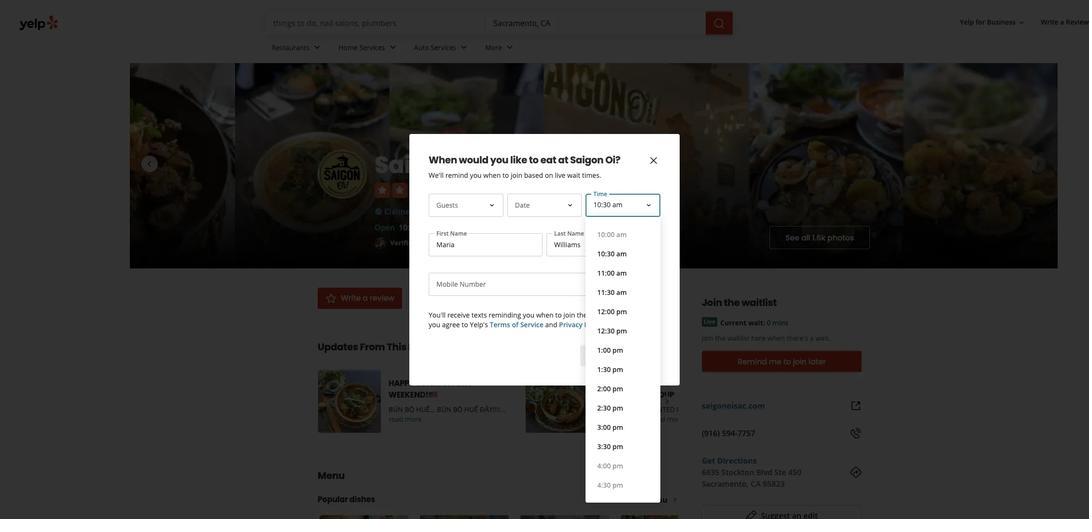 Task type: vqa. For each thing, say whether or not it's contained in the screenshot.
Banh Mi Chao Image
yes



Task type: describe. For each thing, give the bounding box(es) containing it.
join for join the waitlist
[[702, 296, 722, 310]]

times.
[[582, 171, 601, 180]]

-
[[435, 223, 437, 233]]

photo of saigon oi - sacramento, ca, us. banh khot image
[[904, 63, 1058, 269]]

vietnamese link
[[449, 207, 495, 217]]

you up service
[[523, 311, 535, 320]]

auto
[[414, 43, 429, 52]]

see
[[785, 232, 799, 244]]

when inside you'll receive texts reminding you when to join the waitlist. by continuing, you agree to yelp's
[[536, 311, 554, 320]]

Date field
[[507, 194, 582, 217]]

3:30 pm
[[597, 442, 623, 452]]

Time field
[[586, 194, 660, 503]]

terms
[[490, 320, 510, 330]]

16 chevron down v2 image
[[1018, 19, 1025, 26]]

privacy policy link
[[559, 320, 603, 330]]

claimed
[[384, 207, 415, 217]]

previous image for next image
[[143, 158, 155, 170]]

saigon inside when would you like to eat at saigon oi? we'll remind you when to join based on live wait times.
[[570, 153, 604, 167]]

later
[[809, 357, 826, 368]]

receive
[[447, 311, 470, 320]]

am for 11:30 am
[[616, 288, 627, 297]]

2 read from the left
[[651, 415, 665, 424]]

and
[[545, 320, 557, 330]]

3:00 pm
[[597, 423, 623, 432]]

2:00 pm button
[[594, 380, 653, 399]]

24 external link v2 image
[[850, 401, 862, 412]]

more inside happy veterans day weekend!🇺🇸 bún bò huế… bún bò huế đây!!!!… read more
[[405, 415, 422, 424]]

texts
[[472, 311, 487, 320]]

paste for "bún mắm"/fermented fish paste  noodle soup
[[596, 390, 620, 401]]

would
[[459, 153, 488, 167]]

shaking beef image
[[621, 516, 710, 520]]

am for 11:00 am
[[616, 269, 627, 278]]

live current wait: 0 mins
[[704, 318, 788, 328]]

huế…
[[416, 406, 435, 415]]

of
[[512, 320, 519, 330]]

join for join the waitlist here when there's a wait.
[[702, 334, 714, 343]]

11:30
[[597, 288, 615, 297]]

updates from this business
[[318, 341, 451, 354]]

reviews)
[[496, 185, 527, 196]]

happy
[[389, 379, 414, 390]]

$$
[[427, 207, 436, 217]]

1:00 pm
[[597, 346, 623, 355]]

"bún for "bún mắm"/fermented fish paste noodle soup…
[[596, 406, 613, 415]]

pm for 3:00 pm
[[613, 423, 623, 432]]

write for write a review
[[341, 293, 361, 304]]

wait.
[[816, 334, 830, 343]]

"bún mắm"/fermented fish paste noodle soup…
[[596, 406, 712, 424]]

services for home services
[[359, 43, 385, 52]]

6835
[[702, 468, 719, 478]]

.
[[603, 320, 605, 330]]

2 bún from the left
[[437, 406, 451, 415]]

create reminder button
[[580, 345, 660, 367]]

"bún mắm"/fermented fish paste  noodle soup image
[[526, 371, 589, 434]]

pm for 2:30 pm
[[613, 404, 623, 413]]

(916)
[[702, 429, 720, 439]]

3:00
[[597, 423, 611, 432]]

follow
[[618, 293, 642, 304]]

this
[[387, 341, 406, 354]]

14 chevron right outline image
[[671, 497, 678, 504]]

weekend!🇺🇸
[[389, 390, 438, 401]]

when inside when would you like to eat at saigon oi? we'll remind you when to join based on live wait times.
[[483, 171, 501, 180]]

saigon oi
[[375, 149, 486, 182]]

blvd
[[756, 468, 773, 478]]

4.4 star rating image
[[375, 183, 460, 198]]

reminding
[[489, 311, 521, 320]]

1 bún from the left
[[389, 406, 403, 415]]

for
[[976, 18, 985, 27]]

  telephone field inside when would you like to eat at saigon oi? region
[[429, 273, 660, 296]]

24 add v2 image
[[602, 293, 614, 305]]

service
[[520, 320, 544, 330]]

write a review link
[[1037, 14, 1089, 31]]

remind
[[738, 357, 767, 368]]

450
[[788, 468, 802, 478]]

the up current
[[724, 296, 740, 310]]

terms of service and privacy policy .
[[490, 320, 605, 330]]

24 share v2 image
[[490, 293, 502, 305]]

you'll receive texts reminding you when to join the waitlist. by continuing, you agree to yelp's
[[429, 311, 659, 330]]

12:00
[[597, 307, 615, 316]]

waitlist for join the waitlist
[[742, 296, 777, 310]]

see all 1.6k photos
[[785, 232, 854, 244]]

add photo link
[[406, 288, 478, 309]]

when would you like to eat at saigon oi? region
[[427, 153, 662, 503]]

7757
[[738, 429, 755, 439]]

you'll
[[429, 311, 446, 320]]

read inside happy veterans day weekend!🇺🇸 bún bò huế… bún bò huế đây!!!!… read more
[[389, 415, 403, 424]]

join inside button
[[793, 357, 807, 368]]

auto services
[[414, 43, 456, 52]]

10:30
[[597, 249, 615, 259]]

to up (465 reviews) "link"
[[503, 171, 509, 180]]

fish for "bún mắm"/fermented fish paste noodle soup…
[[677, 406, 691, 415]]

pm for 12:30 pm
[[616, 327, 627, 336]]

join the waitlist
[[702, 296, 777, 310]]

3:30 pm button
[[594, 438, 653, 457]]

"bún for "bún mắm"/fermented fish paste  noodle soup
[[596, 379, 616, 390]]

Guests field
[[429, 194, 503, 217]]

join the waitlist here when there's a wait.
[[702, 334, 830, 343]]

at
[[558, 153, 568, 167]]

veterans
[[416, 379, 455, 390]]

2:00 pm
[[597, 385, 623, 394]]

remind me to join later button
[[702, 351, 862, 373]]

privacy
[[559, 320, 583, 330]]

(465 reviews) link
[[478, 185, 527, 196]]

like
[[510, 153, 527, 167]]

when would you like to eat at saigon oi? we'll remind you when to join based on live wait times.
[[429, 153, 620, 180]]

business inside button
[[987, 18, 1016, 27]]

banh khot image
[[420, 516, 509, 520]]

months
[[478, 238, 504, 247]]

review
[[1066, 18, 1089, 27]]

mắm"/fermented for soup…
[[615, 406, 675, 415]]

(916) 594-7757
[[702, 429, 755, 439]]

pm for 1:30 pm
[[613, 365, 623, 374]]

the down live
[[715, 334, 726, 343]]

all
[[801, 232, 810, 244]]

1:30 pm button
[[594, 360, 653, 380]]

popular
[[318, 495, 348, 506]]

day
[[456, 379, 473, 390]]

view full menu
[[610, 495, 668, 506]]

2 horizontal spatial when
[[768, 334, 785, 343]]

12:00 pm button
[[594, 302, 653, 322]]

pm for 2:00 pm
[[613, 385, 623, 394]]

restaurants
[[272, 43, 310, 52]]

remind me to join later
[[738, 357, 826, 368]]

when would you like to eat at saigon oi? dialog
[[0, 0, 1089, 520]]

paste for "bún mắm"/fermented fish paste noodle soup…
[[692, 406, 712, 415]]

banh mi chao image
[[320, 516, 408, 520]]

2   text field from the left
[[547, 233, 660, 257]]

24 save outline v2 image
[[548, 293, 559, 305]]

11:00 am button
[[594, 264, 653, 283]]



Task type: locate. For each thing, give the bounding box(es) containing it.
3:00 pm button
[[594, 418, 653, 438]]

1 horizontal spatial when
[[536, 311, 554, 320]]

vietnamese
[[449, 207, 495, 217]]

1 horizontal spatial more
[[667, 415, 684, 424]]

write
[[1041, 18, 1059, 27], [341, 293, 361, 304]]

2 more from the left
[[667, 415, 684, 424]]

live
[[704, 318, 716, 326]]

dishes
[[350, 495, 375, 506]]

2 vertical spatial when
[[768, 334, 785, 343]]

1:30
[[597, 365, 611, 374]]

ste
[[775, 468, 786, 478]]

0 horizontal spatial bò
[[405, 406, 414, 415]]

0 horizontal spatial previous image
[[143, 158, 155, 170]]

0
[[767, 319, 771, 328]]

1 horizontal spatial a
[[810, 334, 814, 343]]

10:30 am button
[[594, 245, 653, 264]]

12:30
[[597, 327, 615, 336]]

saigonoisac.com link
[[702, 401, 765, 412]]

24 chevron down v2 image for auto services
[[458, 42, 470, 53]]

fish right next icon
[[677, 406, 691, 415]]

services left 24 chevron down v2 image
[[359, 43, 385, 52]]

join up privacy
[[564, 311, 575, 320]]

1 vertical spatial previous image
[[324, 396, 334, 408]]

0 vertical spatial waitlist
[[742, 296, 777, 310]]

0 horizontal spatial paste
[[596, 390, 620, 401]]

by
[[418, 238, 426, 247]]

1 vertical spatial a
[[363, 293, 368, 304]]

open 10:00 am - 5:00 pm
[[375, 223, 469, 233]]

24 chevron down v2 image for restaurants
[[312, 42, 323, 53]]

4.4 (465 reviews)
[[465, 185, 527, 196]]

1 vertical spatial mắm"/fermented
[[615, 406, 675, 415]]

to up and on the right bottom
[[555, 311, 562, 320]]

1 vertical spatial "bún
[[596, 406, 613, 415]]

mắm"/fermented up 'soup…'
[[615, 406, 675, 415]]

1 horizontal spatial paste
[[692, 406, 712, 415]]

mắm"/fermented inside "bún mắm"/fermented fish paste noodle soup…
[[615, 406, 675, 415]]

1 join from the top
[[702, 296, 722, 310]]

1 horizontal spatial 24 chevron down v2 image
[[458, 42, 470, 53]]

get
[[702, 456, 715, 467]]

ago
[[506, 238, 518, 247]]

pm inside 2:00 pm button
[[613, 385, 623, 394]]

you down would on the top
[[470, 171, 482, 180]]

write inside user actions element
[[1041, 18, 1059, 27]]

2 services from the left
[[431, 43, 456, 52]]

12:30 pm
[[597, 327, 627, 336]]

mắm"/fermented for soup
[[618, 379, 689, 390]]

1 horizontal spatial saigon
[[570, 153, 604, 167]]

1 more from the left
[[405, 415, 422, 424]]

0 vertical spatial mắm"/fermented
[[618, 379, 689, 390]]

am inside the 11:00 am button
[[616, 269, 627, 278]]

home
[[339, 43, 358, 52]]

2 horizontal spatial 24 chevron down v2 image
[[504, 42, 515, 53]]

a for review
[[363, 293, 368, 304]]

more link
[[478, 35, 523, 63]]

photos
[[828, 232, 854, 244]]

1 horizontal spatial read
[[651, 415, 665, 424]]

create reminder
[[588, 351, 653, 362]]

11:30 am
[[597, 288, 627, 297]]

business categories element
[[264, 35, 1089, 63]]

follow button
[[594, 288, 650, 309]]

1 read from the left
[[389, 415, 403, 424]]

0 vertical spatial noodle
[[621, 390, 652, 401]]

oi
[[461, 149, 486, 182]]

fish inside "bún mắm"/fermented fish paste  noodle soup
[[690, 379, 707, 390]]

saigonoisac.com
[[702, 401, 765, 412]]

banh canh cua image
[[520, 516, 609, 520]]

0 horizontal spatial when
[[483, 171, 501, 180]]

1 vertical spatial when
[[536, 311, 554, 320]]

based
[[524, 171, 543, 180]]

24 chevron down v2 image inside more link
[[504, 42, 515, 53]]

you down you'll
[[429, 320, 440, 330]]

fish inside "bún mắm"/fermented fish paste noodle soup…
[[677, 406, 691, 415]]

1 "bún from the top
[[596, 379, 616, 390]]

menu
[[318, 470, 345, 483]]

bún down weekend!🇺🇸
[[389, 406, 403, 415]]

24 chevron down v2 image for more
[[504, 42, 515, 53]]

1:00 pm button
[[594, 341, 653, 360]]

"bún inside "bún mắm"/fermented fish paste  noodle soup
[[596, 379, 616, 390]]

to right me
[[783, 357, 791, 368]]

read down weekend!🇺🇸
[[389, 415, 403, 424]]

0 vertical spatial business
[[987, 18, 1016, 27]]

pm inside 3:30 pm button
[[613, 442, 623, 452]]

3 24 chevron down v2 image from the left
[[504, 42, 515, 53]]

pm inside 1:00 pm button
[[613, 346, 623, 355]]

  telephone field
[[429, 273, 660, 296]]

user actions element
[[952, 14, 1089, 33]]

pm for 1:00 pm
[[613, 346, 623, 355]]

create
[[588, 351, 614, 362]]

  text field up 11:00
[[547, 233, 660, 257]]

2 vertical spatial join
[[793, 357, 807, 368]]

"bún inside "bún mắm"/fermented fish paste noodle soup…
[[596, 406, 613, 415]]

1 vertical spatial write
[[341, 293, 361, 304]]

search image
[[714, 18, 725, 29]]

0 horizontal spatial read
[[389, 415, 403, 424]]

3
[[472, 238, 476, 247]]

saigon up 4.4 star rating "image"
[[375, 149, 456, 182]]

1 vertical spatial business
[[408, 341, 451, 354]]

waitlist for join the waitlist here when there's a wait.
[[727, 334, 750, 343]]

write a review link
[[318, 288, 402, 309]]

saigon up times.
[[570, 153, 604, 167]]

to down receive
[[462, 320, 468, 330]]

24 chevron down v2 image right restaurants
[[312, 42, 323, 53]]

pm
[[457, 223, 469, 233]]

noodle for soup
[[621, 390, 652, 401]]

None search field
[[266, 12, 735, 35]]

view full menu link
[[610, 495, 678, 506]]

1 horizontal spatial join
[[564, 311, 575, 320]]

pm for 12:00 pm
[[616, 307, 627, 316]]

24 chevron down v2 image
[[312, 42, 323, 53], [458, 42, 470, 53], [504, 42, 515, 53]]

happy veterans day weekend!🇺🇸 image
[[318, 371, 381, 434]]

am for 10:30 am
[[616, 249, 627, 259]]

mins
[[773, 319, 788, 328]]

24 star v2 image
[[325, 293, 337, 305]]

0 vertical spatial "bún
[[596, 379, 616, 390]]

business
[[441, 238, 471, 247]]

1 24 chevron down v2 image from the left
[[312, 42, 323, 53]]

bò
[[405, 406, 414, 415], [453, 406, 463, 415]]

0 vertical spatial paste
[[596, 390, 620, 401]]

1 am from the top
[[616, 249, 627, 259]]

2 vertical spatial a
[[810, 334, 814, 343]]

0 vertical spatial fish
[[690, 379, 707, 390]]

more down the huế…
[[405, 415, 422, 424]]

soup
[[654, 390, 674, 401]]

1 vertical spatial waitlist
[[727, 334, 750, 343]]

16 claim filled v2 image
[[375, 208, 382, 216]]

1 vertical spatial join
[[702, 334, 714, 343]]

services right "auto"
[[431, 43, 456, 52]]

  text field down pm
[[429, 233, 543, 257]]

0 horizontal spatial 24 chevron down v2 image
[[312, 42, 323, 53]]

0 horizontal spatial   text field
[[429, 233, 543, 257]]

0 vertical spatial write
[[1041, 18, 1059, 27]]

photo of saigon oi - sacramento, ca, us. banh mi chao image
[[0, 63, 235, 269]]

write left 'review'
[[1041, 18, 1059, 27]]

photo of saigon oi - sacramento, ca, us. com do bo luc lac image
[[389, 63, 544, 269]]

paste inside "bún mắm"/fermented fish paste noodle soup…
[[692, 406, 712, 415]]

3 am from the top
[[616, 288, 627, 297]]

noodle inside "bún mắm"/fermented fish paste noodle soup…
[[596, 415, 624, 424]]

0 horizontal spatial saigon
[[375, 149, 456, 182]]

12:00 pm
[[597, 307, 627, 316]]

terms of service link
[[490, 320, 544, 330]]

when up terms of service and privacy policy .
[[536, 311, 554, 320]]

24 chevron down v2 image
[[387, 42, 399, 53]]

waitlist up wait:
[[742, 296, 777, 310]]

1 bò from the left
[[405, 406, 414, 415]]

0 vertical spatial join
[[702, 296, 722, 310]]

đây!!!!…
[[480, 406, 505, 415]]

on
[[545, 171, 553, 180]]

24 chevron down v2 image right more
[[504, 42, 515, 53]]

24 chevron down v2 image right auto services
[[458, 42, 470, 53]]

photo
[[447, 293, 470, 304]]

pm inside 12:30 pm button
[[616, 327, 627, 336]]

a for review
[[1060, 18, 1064, 27]]

noodle up 'soup…'
[[621, 390, 652, 401]]

1 vertical spatial noodle
[[596, 415, 624, 424]]

pm inside 3:00 pm button
[[613, 423, 623, 432]]

join inside you'll receive texts reminding you when to join the waitlist. by continuing, you agree to yelp's
[[564, 311, 575, 320]]

0 vertical spatial a
[[1060, 18, 1064, 27]]

1 vertical spatial paste
[[692, 406, 712, 415]]

2 join from the top
[[702, 334, 714, 343]]

mắm"/fermented up soup
[[618, 379, 689, 390]]

more down next icon
[[667, 415, 684, 424]]

business down the agree
[[408, 341, 451, 354]]

594-
[[722, 429, 738, 439]]

the up privacy policy "link"
[[577, 311, 587, 320]]

services for auto services
[[431, 43, 456, 52]]

"bún down the 1:30
[[596, 379, 616, 390]]

0 horizontal spatial a
[[363, 293, 368, 304]]

close image
[[648, 155, 660, 167]]

mắm"/fermented inside "bún mắm"/fermented fish paste  noodle soup
[[618, 379, 689, 390]]

0 vertical spatial previous image
[[143, 158, 155, 170]]

0 horizontal spatial services
[[359, 43, 385, 52]]

2 "bún from the top
[[596, 406, 613, 415]]

paste up 2:30 pm
[[596, 390, 620, 401]]

11:30 am button
[[594, 283, 653, 302]]

menu element
[[302, 454, 712, 520]]

mắm"/fermented
[[618, 379, 689, 390], [615, 406, 675, 415]]

full
[[630, 495, 643, 506]]

remind
[[445, 171, 468, 180]]

am right 24 add v2 image
[[616, 288, 627, 297]]

get directions 6835 stockton blvd ste 450 sacramento, ca 95823
[[702, 456, 802, 490]]

soup…
[[626, 415, 649, 424]]

reminder
[[616, 351, 653, 362]]

when
[[483, 171, 501, 180], [536, 311, 554, 320], [768, 334, 785, 343]]

1 horizontal spatial write
[[1041, 18, 1059, 27]]

next image
[[1033, 158, 1044, 170]]

pm inside 2:30 pm button
[[613, 404, 623, 413]]

2 horizontal spatial join
[[793, 357, 807, 368]]

pm inside 1:30 pm button
[[613, 365, 623, 374]]

1 horizontal spatial business
[[987, 18, 1016, 27]]

am right 11:00
[[616, 269, 627, 278]]

2:30 pm
[[597, 404, 623, 413]]

1 horizontal spatial previous image
[[324, 396, 334, 408]]

previous image
[[143, 158, 155, 170], [324, 396, 334, 408]]

waitlist
[[742, 296, 777, 310], [727, 334, 750, 343]]

bún right the huế…
[[437, 406, 451, 415]]

fish for "bún mắm"/fermented fish paste  noodle soup
[[690, 379, 707, 390]]

restaurants link
[[264, 35, 331, 63]]

fish up saigonoisac.com 'link'
[[690, 379, 707, 390]]

2 bò from the left
[[453, 406, 463, 415]]

2 horizontal spatial a
[[1060, 18, 1064, 27]]

previous image for next icon
[[324, 396, 334, 408]]

1 horizontal spatial services
[[431, 43, 456, 52]]

view
[[610, 495, 628, 506]]

read down next icon
[[651, 415, 665, 424]]

95823
[[763, 479, 785, 490]]

me
[[769, 357, 782, 368]]

when down mins
[[768, 334, 785, 343]]

join left later
[[793, 357, 807, 368]]

waitlist down current
[[727, 334, 750, 343]]

0 horizontal spatial business
[[408, 341, 451, 354]]

0 vertical spatial when
[[483, 171, 501, 180]]

join inside when would you like to eat at saigon oi? we'll remind you when to join based on live wait times.
[[511, 171, 522, 180]]

1 horizontal spatial bò
[[453, 406, 463, 415]]

save button
[[540, 288, 590, 309]]

noodle down 2:30 pm
[[596, 415, 624, 424]]

verified by the business 3 months ago
[[390, 238, 518, 247]]

2 24 chevron down v2 image from the left
[[458, 42, 470, 53]]

0 vertical spatial join
[[511, 171, 522, 180]]

0 horizontal spatial write
[[341, 293, 361, 304]]

10:00
[[399, 223, 419, 233]]

2 am from the top
[[616, 269, 627, 278]]

bò left huế
[[453, 406, 463, 415]]

1   text field from the left
[[429, 233, 543, 257]]

am inside 10:30 am button
[[616, 249, 627, 259]]

a left the wait.
[[810, 334, 814, 343]]

am inside 11:30 am 'button'
[[616, 288, 627, 297]]

paste up (916)
[[692, 406, 712, 415]]

1 vertical spatial join
[[564, 311, 575, 320]]

the inside you'll receive texts reminding you when to join the waitlist. by continuing, you agree to yelp's
[[577, 311, 587, 320]]

noodle for soup…
[[596, 415, 624, 424]]

2:30
[[597, 404, 611, 413]]

next image
[[661, 396, 672, 408]]

write a review
[[341, 293, 394, 304]]

am right 10:30
[[616, 249, 627, 259]]

paste inside "bún mắm"/fermented fish paste  noodle soup
[[596, 390, 620, 401]]

when up "4.4 (465 reviews)" in the left of the page
[[483, 171, 501, 180]]

huế
[[464, 406, 478, 415]]

24 chevron down v2 image inside restaurants "link"
[[312, 42, 323, 53]]

join down like
[[511, 171, 522, 180]]

24 chevron down v2 image inside auto services link
[[458, 42, 470, 53]]

0 horizontal spatial bún
[[389, 406, 403, 415]]

yelp for business button
[[956, 14, 1029, 31]]

2 vertical spatial am
[[616, 288, 627, 297]]

photo of saigon oi - sacramento, ca, us. vietnamese tradition mini savory crep image
[[749, 63, 904, 269]]

oi?
[[605, 153, 620, 167]]

yelp
[[960, 18, 974, 27]]

1 horizontal spatial bún
[[437, 406, 451, 415]]

write for write a review
[[1041, 18, 1059, 27]]

0 vertical spatial am
[[616, 249, 627, 259]]

noodle
[[621, 390, 652, 401], [596, 415, 624, 424]]

0 horizontal spatial join
[[511, 171, 522, 180]]

updates from this business element
[[302, 325, 725, 438]]

write right the 24 star v2 image
[[341, 293, 361, 304]]

join
[[702, 296, 722, 310], [702, 334, 714, 343]]

join up live
[[702, 296, 722, 310]]

get directions link
[[702, 456, 757, 467]]

share
[[505, 293, 528, 304]]

join down live
[[702, 334, 714, 343]]

a left 'review'
[[1060, 18, 1064, 27]]

yelp's
[[470, 320, 488, 330]]

1 services from the left
[[359, 43, 385, 52]]

photo of saigon oi - sacramento, ca, us. interior image
[[544, 63, 749, 269]]

1 horizontal spatial   text field
[[547, 233, 660, 257]]

bò down weekend!🇺🇸
[[405, 406, 414, 415]]

5:00
[[439, 223, 455, 233]]

pm inside 12:00 pm button
[[616, 307, 627, 316]]

1 vertical spatial fish
[[677, 406, 691, 415]]

1:30 pm
[[597, 365, 623, 374]]

pm for 3:30 pm
[[613, 442, 623, 452]]

  text field
[[429, 233, 543, 257], [547, 233, 660, 257]]

to left eat
[[529, 153, 539, 167]]

24 phone v2 image
[[850, 428, 862, 440]]

the right by
[[428, 238, 440, 247]]

1 vertical spatial am
[[616, 269, 627, 278]]

noodle inside "bún mắm"/fermented fish paste  noodle soup
[[621, 390, 652, 401]]

"bún up the 3:00
[[596, 406, 613, 415]]

business left 16 chevron down v2 icon
[[987, 18, 1016, 27]]

1.6k
[[812, 232, 826, 244]]

yelp for business
[[960, 18, 1016, 27]]

continuing,
[[624, 311, 659, 320]]

previous image inside updates from this business element
[[324, 396, 334, 408]]

share button
[[482, 288, 536, 309]]

photo of saigon oi - sacramento, ca, us. banh canh cua image
[[235, 63, 389, 269]]

a left review
[[363, 293, 368, 304]]

24 pencil v2 image
[[746, 511, 757, 520]]

24 directions v2 image
[[850, 467, 862, 479]]

11:00 am
[[597, 269, 627, 278]]

you left like
[[490, 153, 508, 167]]

to inside button
[[783, 357, 791, 368]]

0 horizontal spatial more
[[405, 415, 422, 424]]



